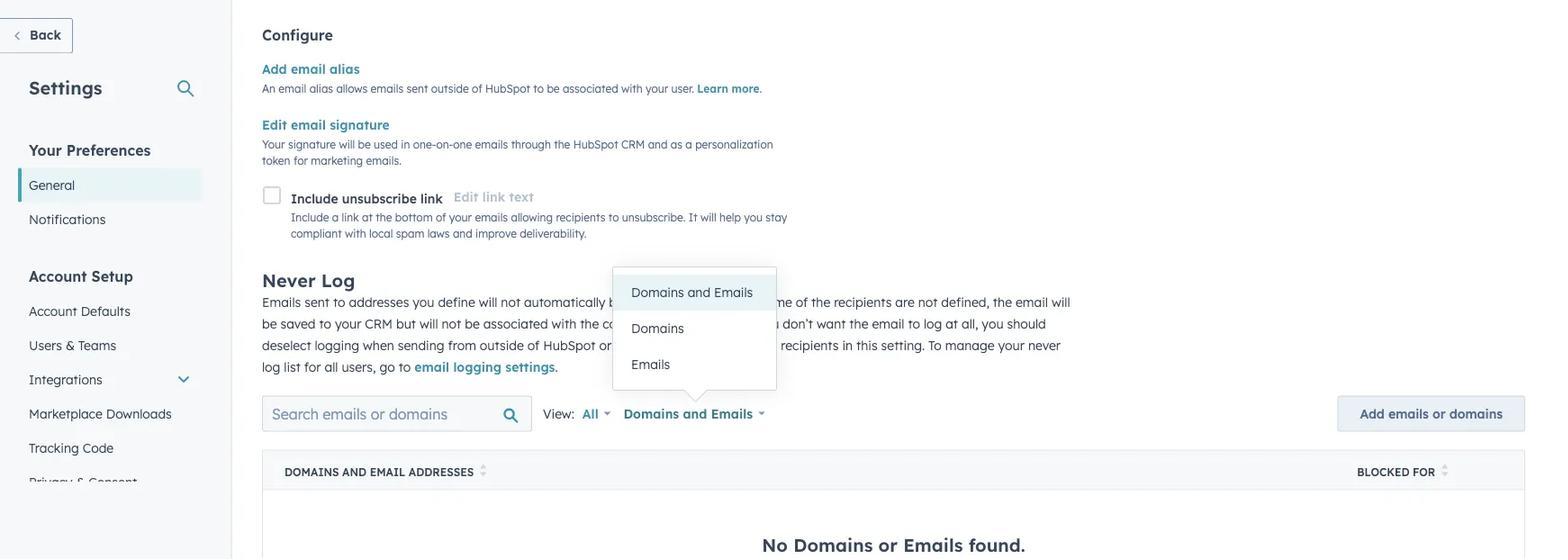 Task type: describe. For each thing, give the bounding box(es) containing it.
your up included
[[682, 294, 709, 310]]

0 vertical spatial alias
[[330, 61, 360, 77]]

addresses
[[349, 294, 409, 310]]

all
[[583, 406, 599, 421]]

Search emails or domains search field
[[262, 396, 532, 432]]

configure
[[262, 26, 333, 44]]

be inside add email alias an email alias allows emails sent outside of hubspot to be associated with your user. learn more .
[[547, 82, 560, 95]]

outside inside emails sent to addresses you define will not automatically be saved to your crm. if some of the recipients are not defined, the email will be saved to your crm but will not be associated with the contacts included here. if you don't want the email to log at all, you should deselect logging when sending from outside of hubspot or make sure to include all the recipients in this setting. to manage your never log list for all users, go to
[[480, 337, 524, 353]]

on-
[[436, 137, 453, 151]]

email
[[370, 465, 405, 479]]

tracking code
[[29, 440, 114, 456]]

add email alias an email alias allows emails sent outside of hubspot to be associated with your user. learn more .
[[262, 61, 762, 95]]

0 horizontal spatial not
[[442, 316, 461, 331]]

and inside edit link text include a link at the bottom of your emails allowing recipients to unsubscribe. it will help you stay compliant with local spam laws and improve deliverability.
[[453, 227, 473, 240]]

email down sending
[[414, 359, 449, 374]]

edit link text include a link at the bottom of your emails allowing recipients to unsubscribe. it will help you stay compliant with local spam laws and improve deliverability.
[[291, 189, 787, 240]]

consent
[[89, 474, 137, 490]]

1 vertical spatial signature
[[288, 137, 336, 151]]

users,
[[342, 359, 376, 374]]

users
[[29, 337, 62, 353]]

include unsubscribe link
[[291, 190, 443, 206]]

blocked
[[1357, 465, 1410, 479]]

emails inside add email alias an email alias allows emails sent outside of hubspot to be associated with your user. learn more .
[[371, 82, 404, 95]]

will inside edit link text include a link at the bottom of your emails allowing recipients to unsubscribe. it will help you stay compliant with local spam laws and improve deliverability.
[[701, 211, 717, 224]]

some
[[760, 294, 792, 310]]

account defaults
[[29, 303, 131, 319]]

outside inside add email alias an email alias allows emails sent outside of hubspot to be associated with your user. learn more .
[[431, 82, 469, 95]]

and inside edit email signature your signature will be used in one-on-one emails through the hubspot crm and as a personalization token for marketing emails.
[[648, 137, 668, 151]]

1 horizontal spatial saved
[[628, 294, 663, 310]]

general
[[29, 177, 75, 193]]

should
[[1007, 316, 1046, 331]]

email logging settings .
[[414, 359, 558, 374]]

user.
[[671, 82, 694, 95]]

a inside edit link text include a link at the bottom of your emails allowing recipients to unsubscribe. it will help you stay compliant with local spam laws and improve deliverability.
[[332, 211, 339, 224]]

of inside edit link text include a link at the bottom of your emails allowing recipients to unsubscribe. it will help you stay compliant with local spam laws and improve deliverability.
[[436, 211, 446, 224]]

edit email signature your signature will be used in one-on-one emails through the hubspot crm and as a personalization token for marketing emails.
[[262, 117, 773, 167]]

domains and email addresses button
[[263, 450, 1336, 490]]

email logging settings link
[[414, 359, 555, 374]]

add for add email alias an email alias allows emails sent outside of hubspot to be associated with your user. learn more .
[[262, 61, 287, 77]]

spam
[[396, 227, 424, 240]]

an
[[262, 82, 276, 95]]

domains right no
[[794, 533, 873, 556]]

used
[[374, 137, 398, 151]]

2 vertical spatial recipients
[[781, 337, 839, 353]]

of up settings
[[528, 337, 540, 353]]

log
[[321, 269, 355, 291]]

domains up sure
[[631, 321, 684, 336]]

account for account setup
[[29, 267, 87, 285]]

edit email signature button
[[262, 114, 390, 136]]

domains left email
[[285, 465, 339, 479]]

1 horizontal spatial link
[[421, 190, 443, 206]]

email up should
[[1016, 294, 1048, 310]]

emails.
[[366, 154, 402, 167]]

press to sort. image
[[1442, 464, 1449, 477]]

crm inside edit email signature your signature will be used in one-on-one emails through the hubspot crm and as a personalization token for marketing emails.
[[621, 137, 645, 151]]

more
[[732, 82, 760, 95]]

include inside edit link text include a link at the bottom of your emails allowing recipients to unsubscribe. it will help you stay compliant with local spam laws and improve deliverability.
[[291, 211, 329, 224]]

want
[[817, 316, 846, 331]]

be up deselect
[[262, 316, 277, 331]]

from
[[448, 337, 476, 353]]

and inside dropdown button
[[683, 406, 707, 421]]

crm inside emails sent to addresses you define will not automatically be saved to your crm. if some of the recipients are not defined, the email will be saved to your crm but will not be associated with the contacts included here. if you don't want the email to log at all, you should deselect logging when sending from outside of hubspot or make sure to include all the recipients in this setting. to manage your never log list for all users, go to
[[365, 316, 393, 331]]

logging inside emails sent to addresses you define will not automatically be saved to your crm. if some of the recipients are not defined, the email will be saved to your crm but will not be associated with the contacts included here. if you don't want the email to log at all, you should deselect logging when sending from outside of hubspot or make sure to include all the recipients in this setting. to manage your never log list for all users, go to
[[315, 337, 359, 353]]

will right define
[[479, 294, 498, 310]]

stay
[[766, 211, 787, 224]]

0 vertical spatial all
[[741, 337, 755, 353]]

unsubscribe.
[[622, 211, 686, 224]]

will up never
[[1052, 294, 1070, 310]]

for inside "button"
[[1413, 465, 1436, 479]]

1 vertical spatial recipients
[[834, 294, 892, 310]]

improve
[[476, 227, 517, 240]]

emails button
[[613, 347, 776, 383]]

list box containing domains and emails
[[613, 267, 776, 390]]

users & teams
[[29, 337, 116, 353]]

deselect
[[262, 337, 311, 353]]

no domains or emails found.
[[762, 533, 1025, 556]]

back link
[[0, 18, 73, 54]]

text
[[509, 189, 534, 205]]

the inside edit link text include a link at the bottom of your emails allowing recipients to unsubscribe. it will help you stay compliant with local spam laws and improve deliverability.
[[376, 211, 392, 224]]

it
[[689, 211, 698, 224]]

to
[[929, 337, 942, 353]]

blocked for button
[[1336, 450, 1525, 490]]

domains and emails button
[[612, 396, 777, 432]]

never
[[1028, 337, 1061, 353]]

2 horizontal spatial link
[[482, 189, 505, 205]]

account setup
[[29, 267, 133, 285]]

and left email
[[342, 465, 367, 479]]

users & teams link
[[18, 328, 202, 362]]

in inside edit email signature your signature will be used in one-on-one emails through the hubspot crm and as a personalization token for marketing emails.
[[401, 137, 410, 151]]

manage
[[945, 337, 995, 353]]

all button
[[582, 396, 612, 432]]

setting.
[[881, 337, 925, 353]]

through
[[511, 137, 551, 151]]

& for users
[[66, 337, 75, 353]]

will right but
[[420, 316, 438, 331]]

your preferences element
[[18, 140, 202, 236]]

bottom
[[395, 211, 433, 224]]

marketplace downloads link
[[18, 397, 202, 431]]

0 horizontal spatial your
[[29, 141, 62, 159]]

view:
[[543, 406, 574, 421]]

back
[[30, 27, 61, 43]]

compliant
[[291, 227, 342, 240]]

add email alias button
[[262, 59, 360, 80]]

allowing
[[511, 211, 553, 224]]

your inside edit email signature your signature will be used in one-on-one emails through the hubspot crm and as a personalization token for marketing emails.
[[262, 137, 285, 151]]

2 horizontal spatial not
[[918, 294, 938, 310]]

you inside edit link text include a link at the bottom of your emails allowing recipients to unsubscribe. it will help you stay compliant with local spam laws and improve deliverability.
[[744, 211, 763, 224]]

sent inside emails sent to addresses you define will not automatically be saved to your crm. if some of the recipients are not defined, the email will be saved to your crm but will not be associated with the contacts included here. if you don't want the email to log at all, you should deselect logging when sending from outside of hubspot or make sure to include all the recipients in this setting. to manage your never log list for all users, go to
[[305, 294, 330, 310]]

don't
[[783, 316, 813, 331]]

hubspot inside edit email signature your signature will be used in one-on-one emails through the hubspot crm and as a personalization token for marketing emails.
[[573, 137, 618, 151]]

token
[[262, 154, 290, 167]]

edit link text button
[[454, 186, 534, 208]]

go
[[380, 359, 395, 374]]

a inside edit email signature your signature will be used in one-on-one emails through the hubspot crm and as a personalization token for marketing emails.
[[686, 137, 692, 151]]

one
[[453, 137, 472, 151]]

help
[[720, 211, 741, 224]]

domains inside dropdown button
[[624, 406, 679, 421]]

add emails or domains button
[[1338, 396, 1526, 432]]

and left the crm. at the bottom of the page
[[688, 285, 711, 300]]

1 horizontal spatial not
[[501, 294, 521, 310]]

settings
[[29, 76, 102, 99]]

account for account defaults
[[29, 303, 77, 319]]

you up but
[[413, 294, 434, 310]]

define
[[438, 294, 475, 310]]

the down automatically
[[580, 316, 599, 331]]

associated inside emails sent to addresses you define will not automatically be saved to your crm. if some of the recipients are not defined, the email will be saved to your crm but will not be associated with the contacts included here. if you don't want the email to log at all, you should deselect logging when sending from outside of hubspot or make sure to include all the recipients in this setting. to manage your never log list for all users, go to
[[483, 316, 548, 331]]

1 vertical spatial logging
[[453, 359, 502, 374]]

your inside add email alias an email alias allows emails sent outside of hubspot to be associated with your user. learn more .
[[646, 82, 668, 95]]

0 vertical spatial log
[[924, 316, 942, 331]]

domains button
[[613, 311, 776, 347]]

domains up included
[[631, 285, 684, 300]]

no
[[762, 533, 788, 556]]

1 vertical spatial saved
[[280, 316, 316, 331]]

add emails or domains
[[1360, 406, 1503, 421]]

press to sort. element for blocked for
[[1442, 464, 1449, 479]]

include
[[696, 337, 738, 353]]

make
[[615, 337, 648, 353]]

domains
[[1450, 406, 1503, 421]]

emails inside edit link text include a link at the bottom of your emails allowing recipients to unsubscribe. it will help you stay compliant with local spam laws and improve deliverability.
[[475, 211, 508, 224]]

domains and emails inside domains and emails dropdown button
[[624, 406, 753, 421]]

hubspot inside add email alias an email alias allows emails sent outside of hubspot to be associated with your user. learn more .
[[485, 82, 530, 95]]

code
[[83, 440, 114, 456]]

sent inside add email alias an email alias allows emails sent outside of hubspot to be associated with your user. learn more .
[[407, 82, 428, 95]]

included
[[658, 316, 708, 331]]



Task type: locate. For each thing, give the bounding box(es) containing it.
tracking
[[29, 440, 79, 456]]

teams
[[78, 337, 116, 353]]

list box
[[613, 267, 776, 390]]

1 vertical spatial associated
[[483, 316, 548, 331]]

press to sort. element inside blocked for "button"
[[1442, 464, 1449, 479]]

emails
[[714, 285, 753, 300], [262, 294, 301, 310], [631, 357, 670, 372], [711, 406, 753, 421], [903, 533, 963, 556]]

0 vertical spatial &
[[66, 337, 75, 353]]

edit inside edit email signature your signature will be used in one-on-one emails through the hubspot crm and as a personalization token for marketing emails.
[[262, 117, 287, 133]]

account defaults link
[[18, 294, 202, 328]]

laws
[[427, 227, 450, 240]]

1 vertical spatial hubspot
[[573, 137, 618, 151]]

with
[[621, 82, 643, 95], [345, 227, 366, 240], [552, 316, 577, 331]]

edit up 'improve'
[[454, 189, 479, 205]]

never
[[262, 269, 316, 291]]

deliverability.
[[520, 227, 587, 240]]

0 vertical spatial crm
[[621, 137, 645, 151]]

email up setting.
[[872, 316, 905, 331]]

signature down the 'edit email signature' button
[[288, 137, 336, 151]]

with inside emails sent to addresses you define will not automatically be saved to your crm. if some of the recipients are not defined, the email will be saved to your crm but will not be associated with the contacts included here. if you don't want the email to log at all, you should deselect logging when sending from outside of hubspot or make sure to include all the recipients in this setting. to manage your never log list for all users, go to
[[552, 316, 577, 331]]

1 vertical spatial sent
[[305, 294, 330, 310]]

crm down addresses
[[365, 316, 393, 331]]

this
[[856, 337, 878, 353]]

for inside edit email signature your signature will be used in one-on-one emails through the hubspot crm and as a personalization token for marketing emails.
[[293, 154, 308, 167]]

0 horizontal spatial .
[[555, 359, 558, 374]]

0 vertical spatial associated
[[563, 82, 618, 95]]

log
[[924, 316, 942, 331], [262, 359, 280, 374]]

contacts
[[603, 316, 654, 331]]

0 horizontal spatial add
[[262, 61, 287, 77]]

alias
[[330, 61, 360, 77], [309, 82, 333, 95]]

the inside edit email signature your signature will be used in one-on-one emails through the hubspot crm and as a personalization token for marketing emails.
[[554, 137, 570, 151]]

of up the one
[[472, 82, 482, 95]]

if right the here.
[[744, 316, 754, 331]]

at inside edit link text include a link at the bottom of your emails allowing recipients to unsubscribe. it will help you stay compliant with local spam laws and improve deliverability.
[[362, 211, 373, 224]]

will inside edit email signature your signature will be used in one-on-one emails through the hubspot crm and as a personalization token for marketing emails.
[[339, 137, 355, 151]]

press to sort. image
[[480, 464, 487, 477]]

1 horizontal spatial outside
[[480, 337, 524, 353]]

saved
[[628, 294, 663, 310], [280, 316, 316, 331]]

at down include unsubscribe link
[[362, 211, 373, 224]]

press to sort. element
[[480, 464, 487, 479], [1442, 464, 1449, 479]]

1 horizontal spatial your
[[262, 137, 285, 151]]

with down automatically
[[552, 316, 577, 331]]

2 vertical spatial with
[[552, 316, 577, 331]]

account up users
[[29, 303, 77, 319]]

automatically
[[524, 294, 606, 310]]

if
[[746, 294, 757, 310], [744, 316, 754, 331]]

your up token
[[262, 137, 285, 151]]

1 account from the top
[[29, 267, 87, 285]]

add
[[262, 61, 287, 77], [1360, 406, 1385, 421]]

domains right all popup button
[[624, 406, 679, 421]]

notifications
[[29, 211, 106, 227]]

domains and emails up included
[[631, 285, 753, 300]]

logging up users,
[[315, 337, 359, 353]]

1 vertical spatial with
[[345, 227, 366, 240]]

email down configure
[[291, 61, 326, 77]]

hubspot inside emails sent to addresses you define will not automatically be saved to your crm. if some of the recipients are not defined, the email will be saved to your crm but will not be associated with the contacts included here. if you don't want the email to log at all, you should deselect logging when sending from outside of hubspot or make sure to include all the recipients in this setting. to manage your never log list for all users, go to
[[543, 337, 596, 353]]

1 vertical spatial or
[[1433, 406, 1446, 421]]

preferences
[[66, 141, 151, 159]]

0 vertical spatial outside
[[431, 82, 469, 95]]

email
[[291, 61, 326, 77], [279, 82, 306, 95], [291, 117, 326, 133], [1016, 294, 1048, 310], [872, 316, 905, 331], [414, 359, 449, 374]]

0 vertical spatial at
[[362, 211, 373, 224]]

link up the bottom
[[421, 190, 443, 206]]

all
[[741, 337, 755, 353], [325, 359, 338, 374]]

1 vertical spatial domains and emails
[[624, 406, 753, 421]]

add inside add emails or domains button
[[1360, 406, 1385, 421]]

1 horizontal spatial .
[[760, 82, 762, 95]]

the up want
[[812, 294, 831, 310]]

a up compliant
[[332, 211, 339, 224]]

0 horizontal spatial link
[[342, 211, 359, 224]]

emails
[[371, 82, 404, 95], [475, 137, 508, 151], [475, 211, 508, 224], [1389, 406, 1429, 421]]

1 horizontal spatial edit
[[454, 189, 479, 205]]

0 horizontal spatial log
[[262, 359, 280, 374]]

you down some
[[757, 316, 779, 331]]

press to sort. element inside domains and email addresses button
[[480, 464, 487, 479]]

press to sort. element right addresses
[[480, 464, 487, 479]]

0 vertical spatial a
[[686, 137, 692, 151]]

will
[[339, 137, 355, 151], [701, 211, 717, 224], [479, 294, 498, 310], [1052, 294, 1070, 310], [420, 316, 438, 331]]

hubspot
[[485, 82, 530, 95], [573, 137, 618, 151], [543, 337, 596, 353]]

your down addresses
[[335, 316, 362, 331]]

logging down "from"
[[453, 359, 502, 374]]

1 horizontal spatial add
[[1360, 406, 1385, 421]]

0 vertical spatial in
[[401, 137, 410, 151]]

0 vertical spatial .
[[760, 82, 762, 95]]

recipients inside edit link text include a link at the bottom of your emails allowing recipients to unsubscribe. it will help you stay compliant with local spam laws and improve deliverability.
[[556, 211, 606, 224]]

not left automatically
[[501, 294, 521, 310]]

recipients up deliverability.
[[556, 211, 606, 224]]

for inside emails sent to addresses you define will not automatically be saved to your crm. if some of the recipients are not defined, the email will be saved to your crm but will not be associated with the contacts included here. if you don't want the email to log at all, you should deselect logging when sending from outside of hubspot or make sure to include all the recipients in this setting. to manage your never log list for all users, go to
[[304, 359, 321, 374]]

1 vertical spatial crm
[[365, 316, 393, 331]]

1 press to sort. element from the left
[[480, 464, 487, 479]]

2 include from the top
[[291, 211, 329, 224]]

your preferences
[[29, 141, 151, 159]]

. right learn
[[760, 82, 762, 95]]

saved up deselect
[[280, 316, 316, 331]]

0 horizontal spatial crm
[[365, 316, 393, 331]]

a
[[686, 137, 692, 151], [332, 211, 339, 224]]

&
[[66, 337, 75, 353], [76, 474, 85, 490]]

downloads
[[106, 406, 172, 421]]

0 vertical spatial add
[[262, 61, 287, 77]]

2 vertical spatial hubspot
[[543, 337, 596, 353]]

1 vertical spatial .
[[555, 359, 558, 374]]

email right an
[[279, 82, 306, 95]]

the down some
[[758, 337, 778, 353]]

edit for email
[[262, 117, 287, 133]]

privacy & consent link
[[18, 465, 202, 499]]

be inside edit email signature your signature will be used in one-on-one emails through the hubspot crm and as a personalization token for marketing emails.
[[358, 137, 371, 151]]

your left 'user.'
[[646, 82, 668, 95]]

1 vertical spatial &
[[76, 474, 85, 490]]

1 horizontal spatial logging
[[453, 359, 502, 374]]

0 vertical spatial edit
[[262, 117, 287, 133]]

1 horizontal spatial log
[[924, 316, 942, 331]]

email up marketing
[[291, 117, 326, 133]]

recipients
[[556, 211, 606, 224], [834, 294, 892, 310], [781, 337, 839, 353]]

0 horizontal spatial press to sort. element
[[480, 464, 487, 479]]

here.
[[711, 316, 740, 331]]

not right are
[[918, 294, 938, 310]]

emails up the here.
[[714, 285, 753, 300]]

add up an
[[262, 61, 287, 77]]

marketing
[[311, 154, 363, 167]]

crm left as
[[621, 137, 645, 151]]

crm
[[621, 137, 645, 151], [365, 316, 393, 331]]

edit up token
[[262, 117, 287, 133]]

for right list
[[304, 359, 321, 374]]

2 horizontal spatial with
[[621, 82, 643, 95]]

1 vertical spatial account
[[29, 303, 77, 319]]

not down define
[[442, 316, 461, 331]]

and
[[648, 137, 668, 151], [453, 227, 473, 240], [688, 285, 711, 300], [683, 406, 707, 421], [342, 465, 367, 479]]

be up "from"
[[465, 316, 480, 331]]

1 vertical spatial include
[[291, 211, 329, 224]]

& for privacy
[[76, 474, 85, 490]]

0 horizontal spatial or
[[599, 337, 612, 353]]

list
[[284, 359, 301, 374]]

0 horizontal spatial with
[[345, 227, 366, 240]]

2 vertical spatial for
[[1413, 465, 1436, 479]]

the
[[554, 137, 570, 151], [376, 211, 392, 224], [812, 294, 831, 310], [993, 294, 1012, 310], [580, 316, 599, 331], [850, 316, 869, 331], [758, 337, 778, 353]]

domains and email addresses
[[285, 465, 474, 479]]

emails inside dropdown button
[[711, 406, 753, 421]]

outside up email logging settings .
[[480, 337, 524, 353]]

emails sent to addresses you define will not automatically be saved to your crm. if some of the recipients are not defined, the email will be saved to your crm but will not be associated with the contacts included here. if you don't want the email to log at all, you should deselect logging when sending from outside of hubspot or make sure to include all the recipients in this setting. to manage your never log list for all users, go to
[[262, 294, 1070, 374]]

in
[[401, 137, 410, 151], [842, 337, 853, 353]]

of up "laws"
[[436, 211, 446, 224]]

0 vertical spatial sent
[[407, 82, 428, 95]]

sending
[[398, 337, 444, 353]]

1 vertical spatial at
[[946, 316, 958, 331]]

for
[[293, 154, 308, 167], [304, 359, 321, 374], [1413, 465, 1436, 479]]

addresses
[[409, 465, 474, 479]]

emails inside edit email signature your signature will be used in one-on-one emails through the hubspot crm and as a personalization token for marketing emails.
[[475, 137, 508, 151]]

.
[[760, 82, 762, 95], [555, 359, 558, 374]]

1 vertical spatial alias
[[309, 82, 333, 95]]

0 horizontal spatial sent
[[305, 294, 330, 310]]

emails inside emails sent to addresses you define will not automatically be saved to your crm. if some of the recipients are not defined, the email will be saved to your crm but will not be associated with the contacts included here. if you don't want the email to log at all, you should deselect logging when sending from outside of hubspot or make sure to include all the recipients in this setting. to manage your never log list for all users, go to
[[262, 294, 301, 310]]

or inside add emails or domains button
[[1433, 406, 1446, 421]]

blocked for
[[1357, 465, 1436, 479]]

account
[[29, 267, 87, 285], [29, 303, 77, 319]]

edit inside edit link text include a link at the bottom of your emails allowing recipients to unsubscribe. it will help you stay compliant with local spam laws and improve deliverability.
[[454, 189, 479, 205]]

local
[[369, 227, 393, 240]]

1 horizontal spatial press to sort. element
[[1442, 464, 1449, 479]]

1 horizontal spatial a
[[686, 137, 692, 151]]

but
[[396, 316, 416, 331]]

edit for link
[[454, 189, 479, 205]]

add inside add email alias an email alias allows emails sent outside of hubspot to be associated with your user. learn more .
[[262, 61, 287, 77]]

1 vertical spatial if
[[744, 316, 754, 331]]

of
[[472, 82, 482, 95], [436, 211, 446, 224], [796, 294, 808, 310], [528, 337, 540, 353]]

and left as
[[648, 137, 668, 151]]

privacy
[[29, 474, 72, 490]]

recipients down the don't
[[781, 337, 839, 353]]

signature up "used"
[[330, 117, 390, 133]]

0 vertical spatial saved
[[628, 294, 663, 310]]

hubspot down automatically
[[543, 337, 596, 353]]

1 horizontal spatial in
[[842, 337, 853, 353]]

the right through
[[554, 137, 570, 151]]

0 vertical spatial signature
[[330, 117, 390, 133]]

1 vertical spatial log
[[262, 359, 280, 374]]

link down include unsubscribe link
[[342, 211, 359, 224]]

include
[[291, 190, 338, 206], [291, 211, 329, 224]]

log up to
[[924, 316, 942, 331]]

notifications link
[[18, 202, 202, 236]]

in left this
[[842, 337, 853, 353]]

never log
[[262, 269, 355, 291]]

link left text
[[482, 189, 505, 205]]

1 vertical spatial outside
[[480, 337, 524, 353]]

not
[[501, 294, 521, 310], [918, 294, 938, 310], [442, 316, 461, 331]]

outside up on-
[[431, 82, 469, 95]]

recipients up want
[[834, 294, 892, 310]]

if right the crm. at the bottom of the page
[[746, 294, 757, 310]]

2 horizontal spatial or
[[1433, 406, 1446, 421]]

emails left found.
[[903, 533, 963, 556]]

0 vertical spatial domains and emails
[[631, 285, 753, 300]]

1 vertical spatial all
[[325, 359, 338, 374]]

sent
[[407, 82, 428, 95], [305, 294, 330, 310]]

0 horizontal spatial edit
[[262, 117, 287, 133]]

. up view:
[[555, 359, 558, 374]]

emails inside button
[[1389, 406, 1429, 421]]

and down emails button
[[683, 406, 707, 421]]

as
[[671, 137, 683, 151]]

1 horizontal spatial or
[[879, 533, 898, 556]]

defaults
[[81, 303, 131, 319]]

0 vertical spatial include
[[291, 190, 338, 206]]

in left one-
[[401, 137, 410, 151]]

or for no domains or emails found.
[[879, 533, 898, 556]]

learn more link
[[697, 82, 760, 95]]

emails right the one
[[475, 137, 508, 151]]

associated inside add email alias an email alias allows emails sent outside of hubspot to be associated with your user. learn more .
[[563, 82, 618, 95]]

your down should
[[998, 337, 1025, 353]]

your
[[262, 137, 285, 151], [29, 141, 62, 159]]

alias down "add email alias" button
[[309, 82, 333, 95]]

the up local
[[376, 211, 392, 224]]

all left users,
[[325, 359, 338, 374]]

hubspot right through
[[573, 137, 618, 151]]

emails down sure
[[631, 357, 670, 372]]

with inside edit link text include a link at the bottom of your emails allowing recipients to unsubscribe. it will help you stay compliant with local spam laws and improve deliverability.
[[345, 227, 366, 240]]

2 account from the top
[[29, 303, 77, 319]]

found.
[[969, 533, 1025, 556]]

to inside add email alias an email alias allows emails sent outside of hubspot to be associated with your user. learn more .
[[533, 82, 544, 95]]

of up the don't
[[796, 294, 808, 310]]

to
[[533, 82, 544, 95], [609, 211, 619, 224], [333, 294, 345, 310], [666, 294, 679, 310], [319, 316, 332, 331], [908, 316, 920, 331], [680, 337, 692, 353], [399, 359, 411, 374]]

with left 'user.'
[[621, 82, 643, 95]]

setup
[[91, 267, 133, 285]]

allows
[[336, 82, 368, 95]]

email inside edit email signature your signature will be used in one-on-one emails through the hubspot crm and as a personalization token for marketing emails.
[[291, 117, 326, 133]]

0 vertical spatial for
[[293, 154, 308, 167]]

sent up one-
[[407, 82, 428, 95]]

defined,
[[941, 294, 990, 310]]

1 vertical spatial add
[[1360, 406, 1385, 421]]

2 vertical spatial or
[[879, 533, 898, 556]]

0 vertical spatial or
[[599, 337, 612, 353]]

1 vertical spatial edit
[[454, 189, 479, 205]]

. inside add email alias an email alias allows emails sent outside of hubspot to be associated with your user. learn more .
[[760, 82, 762, 95]]

domains and emails inside domains and emails button
[[631, 285, 753, 300]]

at left all,
[[946, 316, 958, 331]]

your inside edit link text include a link at the bottom of your emails allowing recipients to unsubscribe. it will help you stay compliant with local spam laws and improve deliverability.
[[449, 211, 472, 224]]

all,
[[962, 316, 978, 331]]

0 vertical spatial hubspot
[[485, 82, 530, 95]]

0 horizontal spatial all
[[325, 359, 338, 374]]

1 vertical spatial a
[[332, 211, 339, 224]]

0 vertical spatial account
[[29, 267, 87, 285]]

0 horizontal spatial in
[[401, 137, 410, 151]]

log left list
[[262, 359, 280, 374]]

press to sort. element for domains and email addresses
[[480, 464, 487, 479]]

emails down emails button
[[711, 406, 753, 421]]

with left local
[[345, 227, 366, 240]]

edit
[[262, 117, 287, 133], [454, 189, 479, 205]]

be up through
[[547, 82, 560, 95]]

1 vertical spatial for
[[304, 359, 321, 374]]

hubspot up edit email signature your signature will be used in one-on-one emails through the hubspot crm and as a personalization token for marketing emails. on the left of the page
[[485, 82, 530, 95]]

with inside add email alias an email alias allows emails sent outside of hubspot to be associated with your user. learn more .
[[621, 82, 643, 95]]

1 horizontal spatial sent
[[407, 82, 428, 95]]

1 horizontal spatial all
[[741, 337, 755, 353]]

you right 'help'
[[744, 211, 763, 224]]

to inside edit link text include a link at the bottom of your emails allowing recipients to unsubscribe. it will help you stay compliant with local spam laws and improve deliverability.
[[609, 211, 619, 224]]

0 horizontal spatial &
[[66, 337, 75, 353]]

the up this
[[850, 316, 869, 331]]

domains and emails
[[631, 285, 753, 300], [624, 406, 753, 421]]

add for add emails or domains
[[1360, 406, 1385, 421]]

general link
[[18, 168, 202, 202]]

and right "laws"
[[453, 227, 473, 240]]

0 horizontal spatial logging
[[315, 337, 359, 353]]

domains and emails button
[[613, 275, 776, 311]]

2 press to sort. element from the left
[[1442, 464, 1449, 479]]

be
[[547, 82, 560, 95], [358, 137, 371, 151], [609, 294, 624, 310], [262, 316, 277, 331], [465, 316, 480, 331]]

will right it
[[701, 211, 717, 224]]

or inside emails sent to addresses you define will not automatically be saved to your crm. if some of the recipients are not defined, the email will be saved to your crm but will not be associated with the contacts included here. if you don't want the email to log at all, you should deselect logging when sending from outside of hubspot or make sure to include all the recipients in this setting. to manage your never log list for all users, go to
[[599, 337, 612, 353]]

account up account defaults
[[29, 267, 87, 285]]

1 include from the top
[[291, 190, 338, 206]]

0 vertical spatial logging
[[315, 337, 359, 353]]

will up marketing
[[339, 137, 355, 151]]

0 horizontal spatial associated
[[483, 316, 548, 331]]

the up should
[[993, 294, 1012, 310]]

learn
[[697, 82, 728, 95]]

add up blocked on the right of page
[[1360, 406, 1385, 421]]

account setup element
[[18, 266, 202, 534]]

unsubscribe
[[342, 190, 417, 206]]

saved up contacts
[[628, 294, 663, 310]]

be up contacts
[[609, 294, 624, 310]]

of inside add email alias an email alias allows emails sent outside of hubspot to be associated with your user. learn more .
[[472, 82, 482, 95]]

0 vertical spatial with
[[621, 82, 643, 95]]

0 vertical spatial if
[[746, 294, 757, 310]]

0 horizontal spatial saved
[[280, 316, 316, 331]]

in inside emails sent to addresses you define will not automatically be saved to your crm. if some of the recipients are not defined, the email will be saved to your crm but will not be associated with the contacts included here. if you don't want the email to log at all, you should deselect logging when sending from outside of hubspot or make sure to include all the recipients in this setting. to manage your never log list for all users, go to
[[842, 337, 853, 353]]

0 horizontal spatial a
[[332, 211, 339, 224]]

alias up allows
[[330, 61, 360, 77]]

all right include
[[741, 337, 755, 353]]

at inside emails sent to addresses you define will not automatically be saved to your crm. if some of the recipients are not defined, the email will be saved to your crm but will not be associated with the contacts included here. if you don't want the email to log at all, you should deselect logging when sending from outside of hubspot or make sure to include all the recipients in this setting. to manage your never log list for all users, go to
[[946, 316, 958, 331]]

your up "laws"
[[449, 211, 472, 224]]

1 horizontal spatial &
[[76, 474, 85, 490]]

or for add emails or domains
[[1433, 406, 1446, 421]]

1 horizontal spatial with
[[552, 316, 577, 331]]

sent down the never log
[[305, 294, 330, 310]]

you right all,
[[982, 316, 1004, 331]]

sure
[[652, 337, 676, 353]]

0 horizontal spatial at
[[362, 211, 373, 224]]

0 vertical spatial recipients
[[556, 211, 606, 224]]

1 horizontal spatial at
[[946, 316, 958, 331]]

a right as
[[686, 137, 692, 151]]

1 horizontal spatial associated
[[563, 82, 618, 95]]

your up 'general'
[[29, 141, 62, 159]]

emails down the never
[[262, 294, 301, 310]]



Task type: vqa. For each thing, say whether or not it's contained in the screenshot.
STARTER.
no



